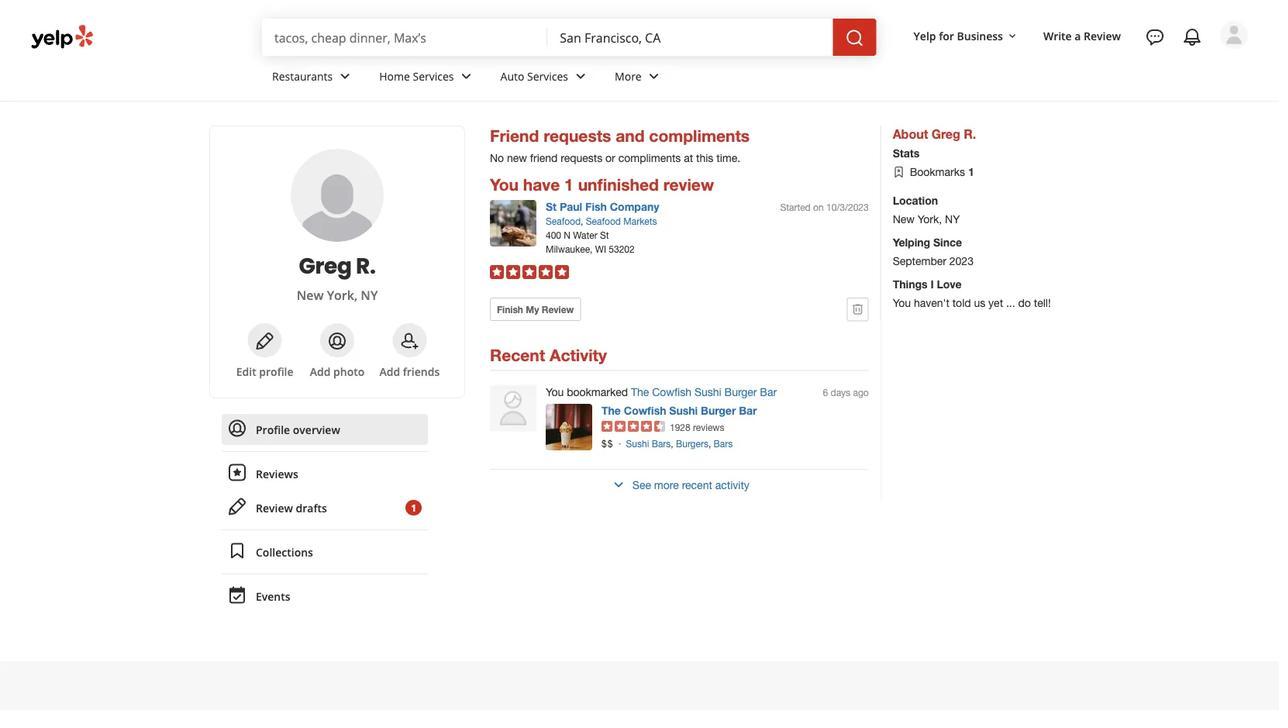 Task type: vqa. For each thing, say whether or not it's contained in the screenshot.
the the
yes



Task type: describe. For each thing, give the bounding box(es) containing it.
greg r. image
[[1221, 21, 1249, 49]]

on
[[814, 202, 824, 212]]

bookmarked
[[567, 385, 628, 398]]

ago
[[853, 387, 869, 398]]

seafood markets link
[[586, 216, 657, 226]]

0 horizontal spatial the
[[602, 404, 621, 417]]

0 vertical spatial requests
[[544, 126, 611, 145]]

10/3/2023
[[827, 202, 869, 212]]

home
[[379, 69, 410, 83]]

24 chevron down v2 image for restaurants
[[336, 67, 355, 86]]

you bookmarked the cowfish sushi burger bar
[[546, 385, 777, 398]]

st paul fish company link
[[546, 200, 660, 213]]

bookmarks
[[910, 166, 966, 178]]

24 collections v2 image
[[228, 542, 247, 560]]

...
[[1007, 296, 1016, 309]]

review for write a review
[[1084, 28, 1121, 43]]

markets
[[624, 216, 657, 226]]

24 event v2 image
[[228, 586, 247, 605]]

24 chevron down v2 image for auto services
[[572, 67, 590, 86]]

1928 reviews
[[670, 422, 725, 433]]

activity
[[716, 479, 750, 491]]

or
[[606, 152, 616, 164]]

about
[[893, 126, 929, 141]]

sushi bars , burgers , bars
[[626, 438, 733, 449]]

0 vertical spatial burger
[[725, 385, 757, 398]]

4.5 star rating image
[[602, 421, 665, 432]]

more
[[615, 69, 642, 83]]

profile overview
[[256, 422, 340, 437]]

1 vertical spatial the cowfish sushi burger bar link
[[602, 404, 757, 417]]

add friends image
[[400, 332, 419, 351]]

friend
[[490, 126, 539, 145]]

auto services
[[501, 69, 569, 83]]

0 horizontal spatial st
[[546, 200, 557, 213]]

collections
[[256, 545, 313, 560]]

started
[[781, 202, 811, 212]]

auto services link
[[488, 56, 603, 101]]

milwaukee,
[[546, 244, 593, 254]]

restaurants
[[272, 69, 333, 83]]

at
[[684, 152, 693, 164]]

profile overview menu item
[[222, 414, 428, 452]]

friend requests and compliments no new friend requests or compliments at this time.
[[490, 126, 750, 164]]

see
[[633, 479, 651, 491]]

burgers
[[676, 438, 709, 449]]

ny inside the "location new york, ny"
[[945, 212, 960, 225]]

recent
[[490, 345, 545, 364]]

company
[[610, 200, 660, 213]]

yelp for business button
[[908, 22, 1025, 50]]

1 seafood from the left
[[546, 216, 581, 226]]

1 bars from the left
[[652, 438, 671, 449]]

1 horizontal spatial r.
[[964, 126, 977, 141]]

home services
[[379, 69, 454, 83]]

review inside review drafts menu item
[[256, 501, 293, 515]]

2023
[[950, 254, 974, 267]]

collections link
[[222, 537, 428, 568]]

yet
[[989, 296, 1004, 309]]

i
[[931, 278, 934, 290]]

do
[[1019, 296, 1031, 309]]

wi
[[595, 244, 606, 254]]

us
[[974, 296, 986, 309]]

recent activity
[[490, 345, 607, 364]]

more link
[[603, 56, 676, 101]]

restaurants link
[[260, 56, 367, 101]]

1928
[[670, 422, 691, 433]]

yelping
[[893, 236, 931, 248]]

finish my review
[[497, 304, 574, 315]]

drafts
[[296, 501, 327, 515]]

profile
[[259, 364, 294, 379]]

edit profile image
[[256, 332, 274, 351]]

things
[[893, 278, 928, 290]]

location new york, ny
[[893, 194, 960, 225]]

new
[[507, 152, 527, 164]]

, inside st paul fish company seafood , seafood markets 400 n water st milwaukee, wi 53202
[[581, 216, 584, 226]]

business categories element
[[260, 56, 1249, 101]]

photo
[[334, 364, 365, 379]]

2 vertical spatial sushi
[[626, 438, 649, 449]]

menu containing profile overview
[[222, 414, 428, 612]]

n
[[564, 230, 571, 240]]

fish
[[586, 200, 607, 213]]

6
[[823, 387, 828, 398]]

paul
[[560, 200, 583, 213]]

16 chevron down v2 image
[[1007, 30, 1019, 42]]

0 vertical spatial bar
[[760, 385, 777, 398]]

400
[[546, 230, 562, 240]]

activity
[[550, 345, 607, 364]]

add for add photo
[[310, 364, 331, 379]]

greg r. new york, ny
[[297, 251, 378, 304]]

add photo
[[310, 364, 365, 379]]

profile overview link
[[222, 414, 428, 445]]

greg r. link
[[229, 251, 446, 281]]

finish
[[497, 304, 523, 315]]

new inside the "location new york, ny"
[[893, 212, 915, 225]]

6 days ago
[[823, 387, 869, 398]]

0 vertical spatial the
[[631, 385, 649, 398]]

$$
[[602, 438, 614, 449]]

Near text field
[[560, 29, 821, 46]]

none field find
[[275, 29, 535, 46]]

the cowfish sushi burger bar image
[[546, 404, 593, 450]]

1 vertical spatial bar
[[739, 404, 757, 417]]

reviews link
[[222, 458, 428, 489]]

yelp for business
[[914, 28, 1004, 43]]

for
[[939, 28, 955, 43]]

write a review
[[1044, 28, 1121, 43]]

53202
[[609, 244, 635, 254]]



Task type: locate. For each thing, give the bounding box(es) containing it.
0 horizontal spatial ny
[[361, 287, 378, 304]]

york, down location
[[918, 212, 942, 225]]

24 chevron down v2 image for home services
[[457, 67, 476, 86]]

add photo image
[[328, 332, 347, 351]]

services inside auto services link
[[527, 69, 569, 83]]

0 horizontal spatial bars
[[652, 438, 671, 449]]

0 horizontal spatial greg
[[299, 251, 352, 281]]

24 chevron down v2 image inside "home services" link
[[457, 67, 476, 86]]

since
[[934, 236, 963, 248]]

new down the greg r. link
[[297, 287, 324, 304]]

notifications image
[[1184, 28, 1202, 47]]

add left "photo"
[[310, 364, 331, 379]]

24 chevron down v2 image
[[336, 67, 355, 86], [457, 67, 476, 86], [572, 67, 590, 86], [645, 67, 664, 86]]

none field up "more" 'link'
[[560, 29, 821, 46]]

0 horizontal spatial r.
[[356, 251, 376, 281]]

2 vertical spatial you
[[546, 385, 564, 398]]

24 chevron down v2 image right restaurants at top left
[[336, 67, 355, 86]]

write a review link
[[1038, 22, 1128, 50]]

the cowfish sushi burger bar link up 1928 in the bottom of the page
[[602, 404, 757, 417]]

services right auto
[[527, 69, 569, 83]]

st up wi
[[600, 230, 609, 240]]

2 none field from the left
[[560, 29, 821, 46]]

haven't
[[914, 296, 950, 309]]

you for you bookmarked the cowfish sushi burger bar
[[546, 385, 564, 398]]

r. inside greg r. new york, ny
[[356, 251, 376, 281]]

0 horizontal spatial none field
[[275, 29, 535, 46]]

1 horizontal spatial ny
[[945, 212, 960, 225]]

1 none field from the left
[[275, 29, 535, 46]]

review right a
[[1084, 28, 1121, 43]]

review drafts
[[256, 501, 327, 515]]

24 chevron down v2 image right 'auto services'
[[572, 67, 590, 86]]

things i love you haven't told us yet ... do tell!
[[893, 278, 1051, 309]]

1 inside review drafts menu item
[[411, 501, 416, 514]]

york, inside greg r. new york, ny
[[327, 287, 358, 304]]

, left bars link
[[709, 438, 711, 449]]

1 24 chevron down v2 image from the left
[[336, 67, 355, 86]]

you down 'no' in the top left of the page
[[490, 175, 519, 194]]

0 vertical spatial compliments
[[649, 126, 750, 145]]

york, inside the "location new york, ny"
[[918, 212, 942, 225]]

overview
[[293, 422, 340, 437]]

time.
[[717, 152, 741, 164]]

reviews
[[693, 422, 725, 433]]

1 horizontal spatial add
[[380, 364, 400, 379]]

1 horizontal spatial none field
[[560, 29, 821, 46]]

ny inside greg r. new york, ny
[[361, 287, 378, 304]]

1 vertical spatial cowfish
[[624, 404, 667, 417]]

1
[[969, 166, 975, 178], [565, 175, 574, 194], [411, 501, 416, 514]]

cowfish
[[652, 385, 692, 398], [624, 404, 667, 417]]

sushi down 4.5 star rating image
[[626, 438, 649, 449]]

messages image
[[1146, 28, 1165, 47]]

1 vertical spatial requests
[[561, 152, 603, 164]]

1 vertical spatial sushi
[[670, 404, 698, 417]]

days
[[831, 387, 851, 398]]

2 24 chevron down v2 image from the left
[[457, 67, 476, 86]]

home services link
[[367, 56, 488, 101]]

1 vertical spatial the
[[602, 404, 621, 417]]

ny up since
[[945, 212, 960, 225]]

0 vertical spatial you
[[490, 175, 519, 194]]

1 vertical spatial r.
[[356, 251, 376, 281]]

4 24 chevron down v2 image from the left
[[645, 67, 664, 86]]

bars down reviews
[[714, 438, 733, 449]]

see more recent activity
[[633, 479, 750, 491]]

collections menu item
[[222, 537, 428, 575]]

review
[[1084, 28, 1121, 43], [542, 304, 574, 315], [256, 501, 293, 515]]

0 horizontal spatial seafood
[[546, 216, 581, 226]]

none field up home
[[275, 29, 535, 46]]

1 vertical spatial compliments
[[619, 152, 681, 164]]

2 horizontal spatial ,
[[709, 438, 711, 449]]

1 services from the left
[[413, 69, 454, 83]]

greg
[[932, 126, 961, 141], [299, 251, 352, 281]]

0 horizontal spatial review
[[256, 501, 293, 515]]

0 vertical spatial r.
[[964, 126, 977, 141]]

bars
[[652, 438, 671, 449], [714, 438, 733, 449]]

the cowfish sushi burger bar
[[602, 404, 757, 417]]

you down things
[[893, 296, 911, 309]]

menu
[[222, 414, 428, 612]]

edit profile
[[236, 364, 294, 379]]

1 horizontal spatial services
[[527, 69, 569, 83]]

0 vertical spatial review
[[1084, 28, 1121, 43]]

1 vertical spatial ny
[[361, 287, 378, 304]]

you inside things i love you haven't told us yet ... do tell!
[[893, 296, 911, 309]]

2 horizontal spatial 1
[[969, 166, 975, 178]]

water
[[573, 230, 598, 240]]

0 vertical spatial ny
[[945, 212, 960, 225]]

add friends
[[380, 364, 440, 379]]

2 seafood from the left
[[586, 216, 621, 226]]

st up seafood link
[[546, 200, 557, 213]]

review inside finish my review link
[[542, 304, 574, 315]]

2 horizontal spatial review
[[1084, 28, 1121, 43]]

greg right the about at right top
[[932, 126, 961, 141]]

add left friends
[[380, 364, 400, 379]]

0 horizontal spatial services
[[413, 69, 454, 83]]

greg inside greg r. new york, ny
[[299, 251, 352, 281]]

burgers link
[[676, 438, 709, 449]]

new down location
[[893, 212, 915, 225]]

location
[[893, 194, 938, 207]]

events
[[256, 589, 291, 604]]

0 horizontal spatial 1
[[411, 501, 416, 514]]

24 chevron down v2 image inside auto services link
[[572, 67, 590, 86]]

requests up "or"
[[544, 126, 611, 145]]

1 horizontal spatial review
[[542, 304, 574, 315]]

the up 4.5 star rating image
[[631, 385, 649, 398]]

1 horizontal spatial bar
[[760, 385, 777, 398]]

1 horizontal spatial st
[[600, 230, 609, 240]]

0 horizontal spatial york,
[[327, 287, 358, 304]]

Find text field
[[275, 29, 535, 46]]

0 horizontal spatial add
[[310, 364, 331, 379]]

5.0 star rating image
[[490, 265, 569, 279]]

24 chevron down v2 image right more
[[645, 67, 664, 86]]

24 chevron down v2 image inside "more" 'link'
[[645, 67, 664, 86]]

0 vertical spatial st
[[546, 200, 557, 213]]

1 vertical spatial york,
[[327, 287, 358, 304]]

the cowfish sushi burger bar link up the cowfish sushi burger bar
[[631, 385, 777, 398]]

have
[[523, 175, 560, 194]]

cowfish up the cowfish sushi burger bar
[[652, 385, 692, 398]]

services for home services
[[413, 69, 454, 83]]

tell!
[[1034, 296, 1051, 309]]

my
[[526, 304, 539, 315]]

review drafts menu item
[[222, 492, 428, 530]]

requests left "or"
[[561, 152, 603, 164]]

reviews
[[256, 467, 298, 481]]

1 vertical spatial st
[[600, 230, 609, 240]]

review for finish my review
[[542, 304, 574, 315]]

1 horizontal spatial york,
[[918, 212, 942, 225]]

sushi up the cowfish sushi burger bar
[[695, 385, 722, 398]]

bars down 1928 in the bottom of the page
[[652, 438, 671, 449]]

24 chevron down v2 image inside restaurants "link"
[[336, 67, 355, 86]]

st paul fish company image
[[490, 200, 537, 247]]

and
[[616, 126, 645, 145]]

3 24 chevron down v2 image from the left
[[572, 67, 590, 86]]

1 vertical spatial review
[[542, 304, 574, 315]]

september
[[893, 254, 947, 267]]

new
[[893, 212, 915, 225], [297, 287, 324, 304]]

friend
[[530, 152, 558, 164]]

york,
[[918, 212, 942, 225], [327, 287, 358, 304]]

24 chevron down v2 image for more
[[645, 67, 664, 86]]

user actions element
[[902, 19, 1270, 115]]

friends
[[403, 364, 440, 379]]

1 horizontal spatial 1
[[565, 175, 574, 194]]

0 vertical spatial new
[[893, 212, 915, 225]]

0 vertical spatial sushi
[[695, 385, 722, 398]]

st paul fish company seafood , seafood markets 400 n water st milwaukee, wi 53202
[[546, 200, 660, 254]]

0 vertical spatial the cowfish sushi burger bar link
[[631, 385, 777, 398]]

search image
[[846, 29, 864, 47]]

1 horizontal spatial the
[[631, 385, 649, 398]]

you have 1 unfinished review
[[490, 175, 714, 194]]

none field near
[[560, 29, 821, 46]]

burger up bars link
[[725, 385, 757, 398]]

1 horizontal spatial new
[[893, 212, 915, 225]]

no
[[490, 152, 504, 164]]

0 horizontal spatial new
[[297, 287, 324, 304]]

review right my
[[542, 304, 574, 315]]

add
[[310, 364, 331, 379], [380, 364, 400, 379]]

0 horizontal spatial bar
[[739, 404, 757, 417]]

0 vertical spatial york,
[[918, 212, 942, 225]]

None search field
[[262, 19, 880, 56]]

2 horizontal spatial you
[[893, 296, 911, 309]]

1 vertical spatial greg
[[299, 251, 352, 281]]

0 horizontal spatial ,
[[581, 216, 584, 226]]

new inside greg r. new york, ny
[[297, 287, 324, 304]]

add for add friends
[[380, 364, 400, 379]]

1 add from the left
[[310, 364, 331, 379]]

love
[[937, 278, 962, 290]]

2 vertical spatial review
[[256, 501, 293, 515]]

you down recent activity
[[546, 385, 564, 398]]

1 vertical spatial you
[[893, 296, 911, 309]]

seafood down st paul fish company link
[[586, 216, 621, 226]]

services right home
[[413, 69, 454, 83]]

sushi
[[695, 385, 722, 398], [670, 404, 698, 417], [626, 438, 649, 449]]

review
[[664, 175, 714, 194]]

services inside "home services" link
[[413, 69, 454, 83]]

unfinished
[[578, 175, 659, 194]]

1 horizontal spatial seafood
[[586, 216, 621, 226]]

cowfish up 4.5 star rating image
[[624, 404, 667, 417]]

seafood up n
[[546, 216, 581, 226]]

review inside write a review link
[[1084, 28, 1121, 43]]

1 vertical spatial burger
[[701, 404, 736, 417]]

services for auto services
[[527, 69, 569, 83]]

compliments
[[649, 126, 750, 145], [619, 152, 681, 164]]

1 horizontal spatial bars
[[714, 438, 733, 449]]

business
[[957, 28, 1004, 43]]

burger
[[725, 385, 757, 398], [701, 404, 736, 417]]

2 services from the left
[[527, 69, 569, 83]]

seafood link
[[546, 216, 581, 226]]

2 add from the left
[[380, 364, 400, 379]]

24 review v2 image
[[228, 463, 247, 482]]

24 pencil v2 image
[[228, 498, 247, 516]]

ny down the greg r. link
[[361, 287, 378, 304]]

ny
[[945, 212, 960, 225], [361, 287, 378, 304]]

yelping since september 2023
[[893, 236, 974, 267]]

you for you have 1 unfinished review
[[490, 175, 519, 194]]

york, down the greg r. link
[[327, 287, 358, 304]]

this
[[697, 152, 714, 164]]

1 horizontal spatial you
[[546, 385, 564, 398]]

2 bars from the left
[[714, 438, 733, 449]]

the down bookmarked
[[602, 404, 621, 417]]

review down reviews
[[256, 501, 293, 515]]

requests
[[544, 126, 611, 145], [561, 152, 603, 164]]

1 horizontal spatial ,
[[671, 438, 674, 449]]

burger up reviews
[[701, 404, 736, 417]]

see more recent activity link
[[490, 470, 869, 502]]

0 vertical spatial greg
[[932, 126, 961, 141]]

, down 1928 in the bottom of the page
[[671, 438, 674, 449]]

told
[[953, 296, 971, 309]]

seafood
[[546, 216, 581, 226], [586, 216, 621, 226]]

compliments up this
[[649, 126, 750, 145]]

0 vertical spatial cowfish
[[652, 385, 692, 398]]

about greg r.
[[893, 126, 977, 141]]

bookmarks 1
[[910, 166, 975, 178]]

write
[[1044, 28, 1072, 43]]

a
[[1075, 28, 1081, 43]]

24 profile v2 image
[[228, 419, 247, 438]]

greg up add photo
[[299, 251, 352, 281]]

24 chevron down v2 image left auto
[[457, 67, 476, 86]]

recent
[[682, 479, 713, 491]]

sushi up 1928 in the bottom of the page
[[670, 404, 698, 417]]

1 vertical spatial new
[[297, 287, 324, 304]]

started on 10/3/2023
[[781, 202, 869, 212]]

, up the water
[[581, 216, 584, 226]]

1 horizontal spatial greg
[[932, 126, 961, 141]]

edit
[[236, 364, 256, 379]]

bar
[[760, 385, 777, 398], [739, 404, 757, 417]]

0 horizontal spatial you
[[490, 175, 519, 194]]

None field
[[275, 29, 535, 46], [560, 29, 821, 46]]

compliments down and
[[619, 152, 681, 164]]

more
[[654, 479, 679, 491]]



